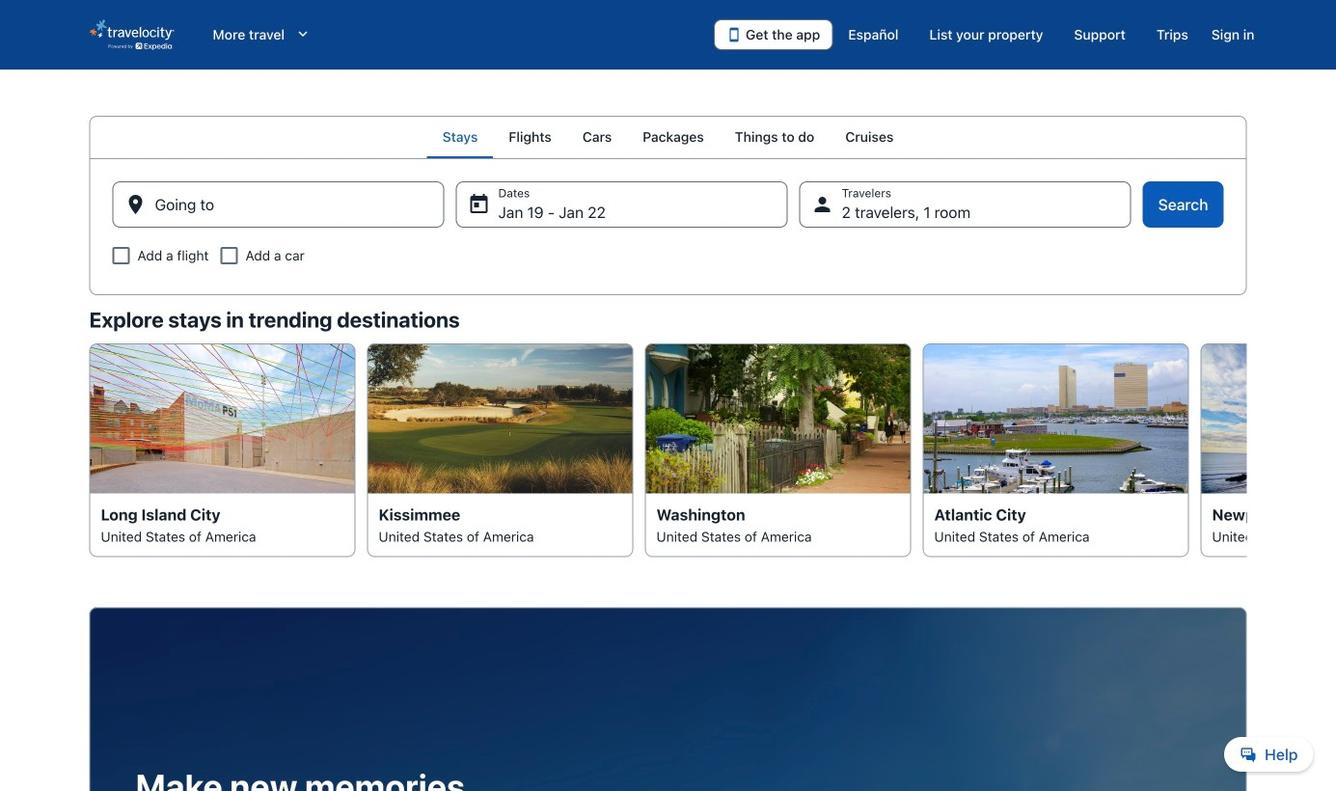 Task type: locate. For each thing, give the bounding box(es) containing it.
tab list
[[89, 116, 1247, 158]]

atlantic city aquarium which includes a marina, boating and a coastal town image
[[923, 344, 1189, 493]]

georgetown - foggy bottom showing a house, a city and street scenes image
[[645, 344, 911, 493]]

moma ps1 which includes outdoor art image
[[89, 344, 356, 493]]

main content
[[0, 116, 1336, 791]]

show next card image
[[1236, 439, 1259, 462]]

newport showing general coastal views and rugged coastline image
[[1201, 344, 1336, 493]]



Task type: vqa. For each thing, say whether or not it's contained in the screenshot.
Swap origin and destination values "icon"
no



Task type: describe. For each thing, give the bounding box(es) containing it.
travelocity logo image
[[89, 19, 174, 50]]

download the app button image
[[727, 27, 742, 42]]

show previous card image
[[78, 439, 101, 462]]

orlando which includes golf image
[[367, 344, 633, 493]]



